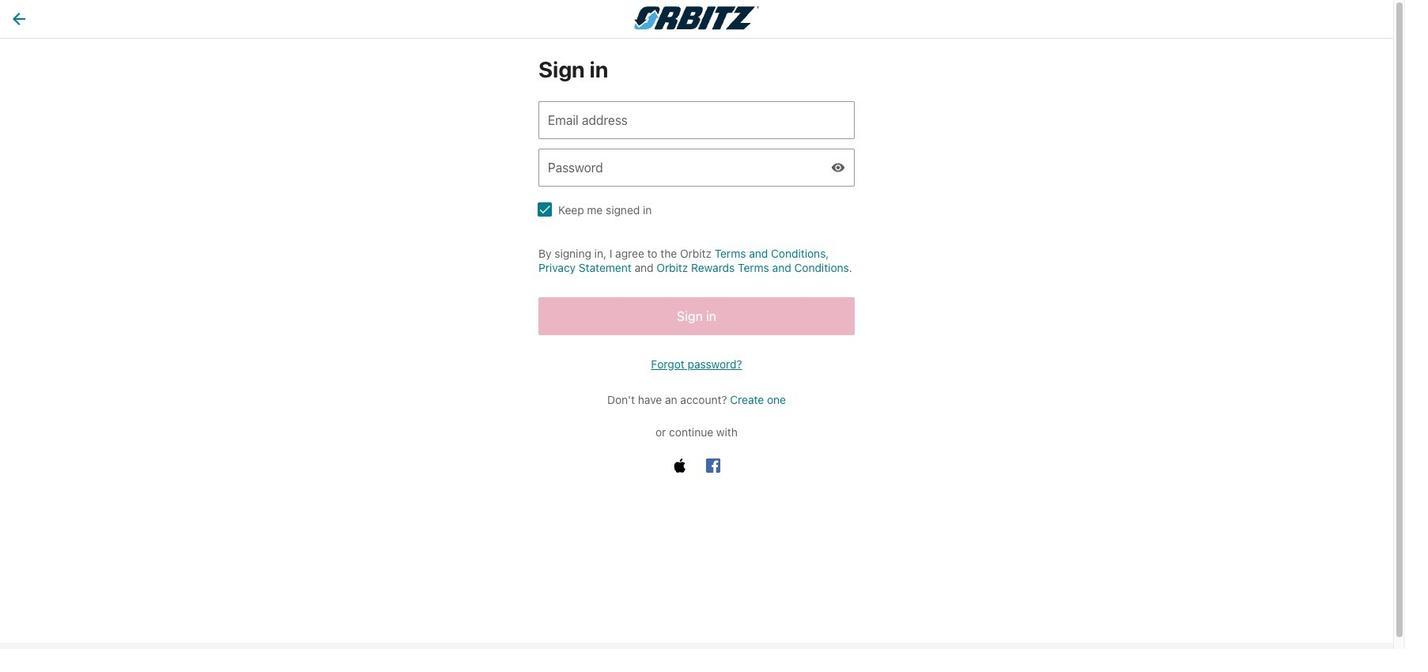 Task type: describe. For each thing, give the bounding box(es) containing it.
apple image
[[673, 459, 687, 473]]



Task type: vqa. For each thing, say whether or not it's contained in the screenshot.
the middle per
no



Task type: locate. For each thing, give the bounding box(es) containing it.
None password field
[[539, 149, 855, 187]]

go back image
[[9, 9, 28, 28]]

facebook image
[[706, 459, 721, 473]]

None email field
[[539, 101, 855, 139]]

dialog
[[0, 643, 1394, 649]]

go back image
[[13, 13, 25, 25]]

orbitz image
[[635, 6, 759, 30]]

small image
[[831, 161, 846, 175]]



